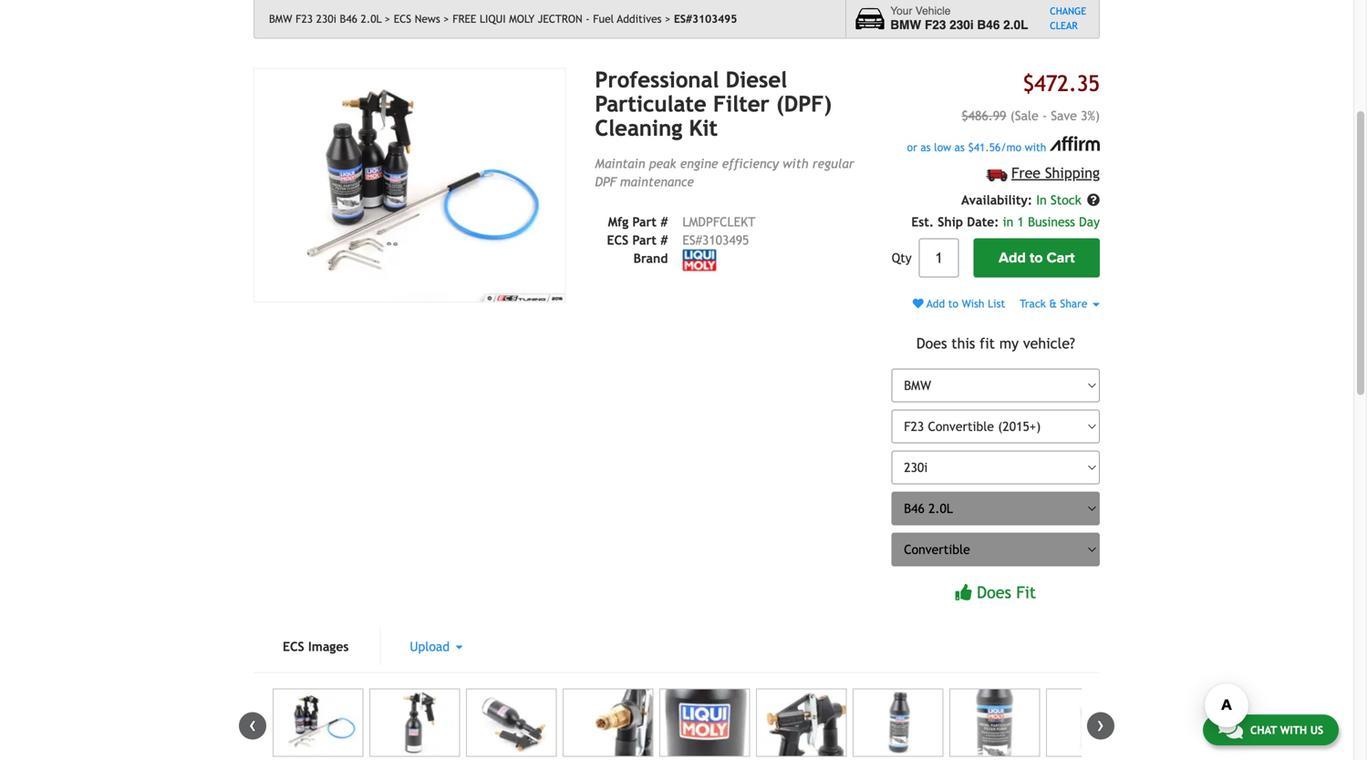 Task type: describe. For each thing, give the bounding box(es) containing it.
maintenance
[[620, 175, 694, 189]]

or
[[907, 141, 917, 154]]

add to wish list link
[[913, 297, 1005, 310]]

additives
[[617, 12, 662, 25]]

this
[[952, 335, 975, 352]]

professional diesel particulate filter (dpf) cleaning kit
[[595, 67, 832, 141]]

lmdpfclekt
[[683, 215, 756, 230]]

1 part from the top
[[633, 215, 657, 230]]

share
[[1060, 297, 1088, 310]]

does for does fit
[[977, 583, 1011, 603]]

stock
[[1051, 193, 1082, 208]]

low
[[934, 141, 951, 154]]

41.56
[[974, 141, 1001, 154]]

mfg part #
[[608, 215, 668, 230]]

business
[[1028, 215, 1075, 229]]

lmdpfclekt ecs part #
[[607, 215, 756, 248]]

add to cart
[[999, 249, 1075, 267]]

filter
[[713, 91, 770, 117]]

jectron
[[538, 12, 583, 25]]

472.35
[[1035, 71, 1100, 96]]

part inside lmdpfclekt ecs part #
[[633, 233, 657, 248]]

ecs news link
[[394, 12, 449, 25]]

comments image
[[1219, 719, 1243, 741]]

in
[[1003, 215, 1014, 229]]

est. ship date: in 1 business day
[[912, 215, 1100, 229]]

free liqui moly jectron - fuel additives
[[453, 12, 662, 25]]

us
[[1311, 724, 1324, 737]]

peak
[[649, 157, 676, 171]]

ecs inside lmdpfclekt ecs part #
[[607, 233, 629, 248]]

images
[[308, 640, 349, 654]]

add for add to cart
[[999, 249, 1026, 267]]

/mo
[[1001, 141, 1022, 154]]

my
[[1000, 335, 1019, 352]]

in
[[1036, 193, 1047, 208]]

day
[[1079, 215, 1100, 229]]

bmw f23 230i b46 2.0l
[[269, 12, 382, 25]]

shipping
[[1045, 165, 1100, 182]]

heart image
[[913, 298, 924, 309]]

‹ link
[[239, 713, 266, 740]]

1 # from the top
[[661, 215, 668, 230]]

your vehicle bmw f23 230i b46 2.0l
[[890, 5, 1028, 32]]

engine
[[680, 157, 718, 171]]

add to cart button
[[974, 239, 1100, 278]]

2 as from the left
[[955, 141, 965, 154]]

maintain
[[595, 157, 645, 171]]

news
[[415, 12, 440, 25]]

2 horizontal spatial with
[[1280, 724, 1307, 737]]

availability: in stock
[[961, 193, 1085, 208]]

ecs news
[[394, 12, 440, 25]]

free
[[1012, 165, 1041, 182]]

professional
[[595, 67, 719, 93]]

efficiency
[[722, 157, 779, 171]]

diesel
[[726, 67, 787, 93]]

3103495
[[702, 233, 749, 248]]

chat with us
[[1250, 724, 1324, 737]]

does for does this fit my vehicle?
[[917, 335, 947, 352]]

clear link
[[1050, 19, 1086, 33]]

track & share button
[[1020, 297, 1100, 310]]

chat
[[1250, 724, 1277, 737]]

es# 3103495 brand
[[634, 233, 749, 266]]

ship
[[938, 215, 963, 229]]

2.0l inside your vehicle bmw f23 230i b46 2.0l
[[1004, 18, 1028, 32]]

ecs images link
[[254, 629, 378, 665]]

does fit
[[977, 583, 1036, 603]]

es#
[[683, 233, 702, 248]]

change link
[[1050, 4, 1086, 19]]

vehicle
[[916, 5, 951, 17]]

free shipping
[[1012, 165, 1100, 182]]

liqui
[[480, 12, 506, 25]]

3%)
[[1081, 108, 1100, 123]]

track
[[1020, 297, 1046, 310]]

bmw f23 230i b46 2.0l link
[[269, 12, 390, 25]]

f23 inside your vehicle bmw f23 230i b46 2.0l
[[925, 18, 946, 32]]

availability:
[[961, 193, 1033, 208]]

1
[[1018, 215, 1024, 229]]

qty
[[892, 251, 912, 265]]

track & share
[[1020, 297, 1091, 310]]

b46 inside your vehicle bmw f23 230i b46 2.0l
[[977, 18, 1000, 32]]

free shipping image
[[987, 169, 1008, 182]]

# inside lmdpfclekt ecs part #
[[661, 233, 668, 248]]



Task type: locate. For each thing, give the bounding box(es) containing it.
add for add to wish list
[[927, 297, 945, 310]]

or as low as $ 41.56 /mo with
[[907, 141, 1050, 154]]

to
[[1030, 249, 1043, 267], [948, 297, 959, 310]]

wish
[[962, 297, 985, 310]]

(dpf)
[[776, 91, 832, 117]]

add
[[999, 249, 1026, 267], [927, 297, 945, 310]]

1 horizontal spatial as
[[955, 141, 965, 154]]

es#3103495
[[674, 12, 737, 25]]

1 horizontal spatial b46
[[977, 18, 1000, 32]]

230i
[[316, 12, 337, 25], [950, 18, 974, 32]]

to inside button
[[1030, 249, 1043, 267]]

0 horizontal spatial does
[[917, 335, 947, 352]]

add to wish list
[[924, 297, 1005, 310]]

1 horizontal spatial 2.0l
[[1004, 18, 1028, 32]]

‹
[[249, 713, 256, 737]]

vehicle?
[[1023, 335, 1075, 352]]

b46
[[340, 12, 358, 25], [977, 18, 1000, 32]]

230i inside your vehicle bmw f23 230i b46 2.0l
[[950, 18, 974, 32]]

maintain peak engine efficiency with regular dpf maintenance
[[595, 157, 854, 189]]

bmw inside your vehicle bmw f23 230i b46 2.0l
[[890, 18, 921, 32]]

2 vertical spatial with
[[1280, 724, 1307, 737]]

cleaning
[[595, 115, 683, 141]]

to left wish
[[948, 297, 959, 310]]

1 vertical spatial to
[[948, 297, 959, 310]]

upload
[[410, 640, 454, 654]]

2 # from the top
[[661, 233, 668, 248]]

0 vertical spatial -
[[586, 12, 590, 25]]

does left this
[[917, 335, 947, 352]]

1 vertical spatial #
[[661, 233, 668, 248]]

does
[[917, 335, 947, 352], [977, 583, 1011, 603]]

1 horizontal spatial with
[[1025, 141, 1047, 154]]

with left regular
[[783, 157, 809, 171]]

change
[[1050, 5, 1086, 17]]

1 as from the left
[[921, 141, 931, 154]]

change clear
[[1050, 5, 1086, 31]]

- left fuel
[[586, 12, 590, 25]]

mfg
[[608, 215, 629, 230]]

-
[[586, 12, 590, 25], [1043, 108, 1047, 123]]

ecs
[[394, 12, 411, 25], [607, 233, 629, 248], [283, 640, 304, 654]]

ecs for ecs images
[[283, 640, 304, 654]]

0 horizontal spatial ecs
[[283, 640, 304, 654]]

to left cart
[[1030, 249, 1043, 267]]

0 horizontal spatial b46
[[340, 12, 358, 25]]

0 horizontal spatial 2.0l
[[361, 12, 382, 25]]

- left save
[[1043, 108, 1047, 123]]

save
[[1051, 108, 1077, 123]]

2 vertical spatial ecs
[[283, 640, 304, 654]]

1 vertical spatial part
[[633, 233, 657, 248]]

0 horizontal spatial to
[[948, 297, 959, 310]]

1 horizontal spatial -
[[1043, 108, 1047, 123]]

es#3103495 - lmdpfclekt - professional diesel particulate filter (dpf) cleaning kit - maintain peak engine efficiency with regular dpf maintenance - liqui-moly - bmw volkswagen image
[[254, 68, 566, 303], [273, 689, 363, 757], [369, 689, 460, 757], [466, 689, 557, 757], [563, 689, 653, 757], [659, 689, 750, 757], [756, 689, 847, 757], [853, 689, 943, 757], [950, 689, 1040, 757], [1046, 689, 1137, 757]]

0 vertical spatial with
[[1025, 141, 1047, 154]]

0 vertical spatial ecs
[[394, 12, 411, 25]]

upload button
[[381, 629, 492, 665]]

ecs for ecs news
[[394, 12, 411, 25]]

b46 left ecs news
[[340, 12, 358, 25]]

2 part from the top
[[633, 233, 657, 248]]

or as low as $41.56/mo with  - affirm financing (opens in modal) element
[[892, 137, 1100, 156]]

1 horizontal spatial does
[[977, 583, 1011, 603]]

0 vertical spatial part
[[633, 215, 657, 230]]

thumbs up image
[[956, 585, 972, 601]]

particulate
[[595, 91, 707, 117]]

bmw
[[269, 12, 292, 25], [890, 18, 921, 32]]

1 horizontal spatial 230i
[[950, 18, 974, 32]]

0 vertical spatial to
[[1030, 249, 1043, 267]]

1 horizontal spatial ecs
[[394, 12, 411, 25]]

moly
[[509, 12, 535, 25]]

as
[[921, 141, 931, 154], [955, 141, 965, 154]]

liqui moly image
[[683, 250, 716, 272]]

ecs images
[[283, 640, 349, 654]]

0 horizontal spatial as
[[921, 141, 931, 154]]

2.0l left the clear
[[1004, 18, 1028, 32]]

to for wish
[[948, 297, 959, 310]]

add inside button
[[999, 249, 1026, 267]]

$486.99
[[962, 108, 1007, 123]]

0 vertical spatial does
[[917, 335, 947, 352]]

dpf
[[595, 175, 616, 189]]

› link
[[1087, 713, 1115, 740]]

with right /mo
[[1025, 141, 1047, 154]]

2 horizontal spatial ecs
[[607, 233, 629, 248]]

free
[[453, 12, 476, 25]]

&
[[1049, 297, 1057, 310]]

(sale
[[1010, 108, 1039, 123]]

est.
[[912, 215, 934, 229]]

$486.99 (sale - save 3%)
[[962, 108, 1100, 123]]

None text field
[[919, 239, 959, 278]]

part up brand at left top
[[633, 233, 657, 248]]

f23
[[296, 12, 313, 25], [925, 18, 946, 32]]

date:
[[967, 215, 999, 229]]

0 horizontal spatial 230i
[[316, 12, 337, 25]]

brand
[[634, 251, 668, 266]]

›
[[1097, 713, 1105, 737]]

1 vertical spatial ecs
[[607, 233, 629, 248]]

0 horizontal spatial f23
[[296, 12, 313, 25]]

does right thumbs up "image"
[[977, 583, 1011, 603]]

chat with us link
[[1203, 715, 1339, 746]]

ecs down mfg
[[607, 233, 629, 248]]

to for cart
[[1030, 249, 1043, 267]]

0 vertical spatial add
[[999, 249, 1026, 267]]

part
[[633, 215, 657, 230], [633, 233, 657, 248]]

0 horizontal spatial add
[[927, 297, 945, 310]]

ecs left images
[[283, 640, 304, 654]]

with
[[1025, 141, 1047, 154], [783, 157, 809, 171], [1280, 724, 1307, 737]]

2.0l left ecs news
[[361, 12, 382, 25]]

regular
[[812, 157, 854, 171]]

add down in
[[999, 249, 1026, 267]]

your
[[890, 5, 913, 17]]

as left $
[[955, 141, 965, 154]]

b46 left the clear
[[977, 18, 1000, 32]]

2.0l
[[361, 12, 382, 25], [1004, 18, 1028, 32]]

question circle image
[[1087, 194, 1100, 207]]

fit
[[1016, 583, 1036, 603]]

230i left ecs news
[[316, 12, 337, 25]]

1 horizontal spatial bmw
[[890, 18, 921, 32]]

cart
[[1047, 249, 1075, 267]]

1 vertical spatial with
[[783, 157, 809, 171]]

# up the es# 3103495 brand
[[661, 215, 668, 230]]

# up brand at left top
[[661, 233, 668, 248]]

kit
[[689, 115, 718, 141]]

with left 'us'
[[1280, 724, 1307, 737]]

0 vertical spatial #
[[661, 215, 668, 230]]

0 horizontal spatial bmw
[[269, 12, 292, 25]]

1 horizontal spatial to
[[1030, 249, 1043, 267]]

0 horizontal spatial with
[[783, 157, 809, 171]]

add right heart image
[[927, 297, 945, 310]]

with inside the "maintain peak engine efficiency with regular dpf maintenance"
[[783, 157, 809, 171]]

1 horizontal spatial f23
[[925, 18, 946, 32]]

free liqui moly jectron - fuel additives link
[[453, 12, 671, 25]]

1 horizontal spatial add
[[999, 249, 1026, 267]]

fuel
[[593, 12, 614, 25]]

230i down vehicle
[[950, 18, 974, 32]]

$
[[968, 141, 974, 154]]

part right mfg
[[633, 215, 657, 230]]

ecs left news at top
[[394, 12, 411, 25]]

1 vertical spatial add
[[927, 297, 945, 310]]

fit
[[980, 335, 995, 352]]

1 vertical spatial -
[[1043, 108, 1047, 123]]

as right or
[[921, 141, 931, 154]]

0 horizontal spatial -
[[586, 12, 590, 25]]

1 vertical spatial does
[[977, 583, 1011, 603]]

clear
[[1050, 20, 1078, 31]]



Task type: vqa. For each thing, say whether or not it's contained in the screenshot.
JETTA inside "HANNAH'S MK3 VR6 JETTA"
no



